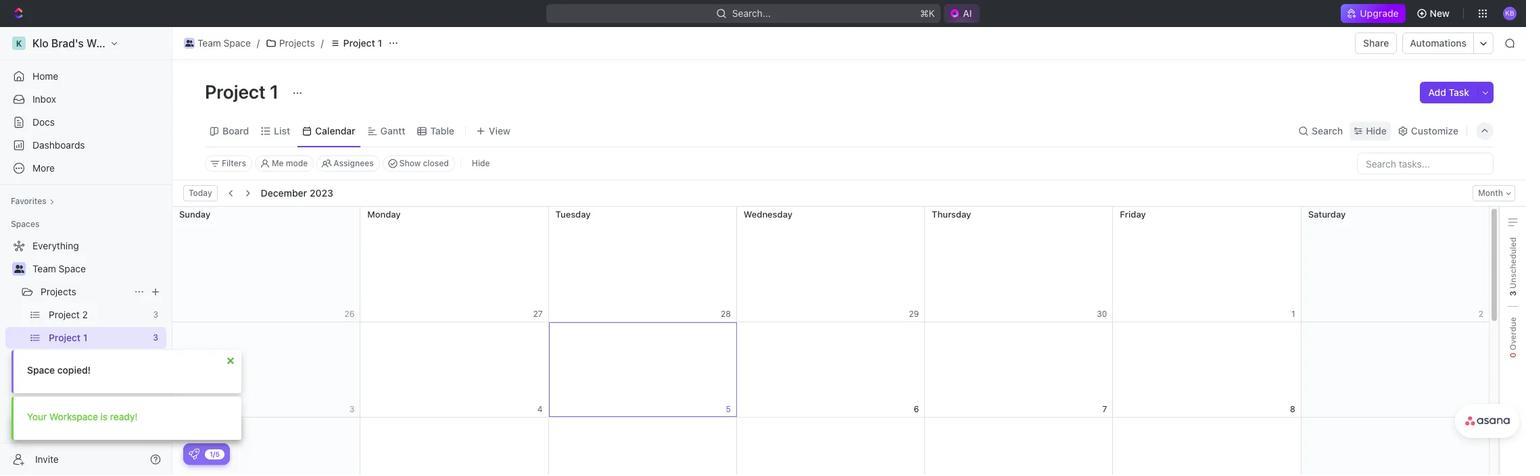 Task type: locate. For each thing, give the bounding box(es) containing it.
row
[[172, 207, 1490, 323], [172, 323, 1490, 418], [172, 418, 1490, 475]]

row containing 3
[[172, 323, 1490, 418]]

team space link
[[181, 35, 254, 51], [32, 258, 164, 280]]

klo
[[32, 37, 49, 49]]

more button
[[5, 158, 166, 179]]

automations button
[[1404, 33, 1474, 53]]

mode
[[286, 158, 308, 168]]

0 vertical spatial project 1 link
[[326, 35, 386, 51]]

docs link
[[5, 112, 166, 133]]

assignees
[[334, 158, 374, 168]]

projects
[[279, 37, 315, 49], [41, 286, 76, 298]]

1 horizontal spatial team space link
[[181, 35, 254, 51]]

kb
[[1506, 9, 1515, 17]]

0 horizontal spatial /
[[257, 37, 260, 49]]

0 vertical spatial workspace
[[86, 37, 143, 49]]

1 vertical spatial projects
[[41, 286, 76, 298]]

team right user group image
[[32, 263, 56, 275]]

upgrade link
[[1341, 4, 1406, 23]]

board link
[[220, 121, 249, 140]]

view button
[[471, 121, 515, 140]]

more
[[32, 162, 55, 174]]

row containing 26
[[172, 207, 1490, 323]]

table
[[430, 125, 454, 136]]

saturday
[[1309, 209, 1346, 220]]

1 vertical spatial project 1
[[205, 80, 283, 103]]

space moved to trash
[[24, 422, 114, 433]]

0 horizontal spatial team space link
[[32, 258, 164, 280]]

team inside sidebar navigation
[[32, 263, 56, 275]]

workspace left is
[[49, 411, 98, 423]]

0 vertical spatial projects link
[[262, 35, 318, 51]]

1 vertical spatial team
[[32, 263, 56, 275]]

1 inside sidebar navigation
[[83, 332, 88, 344]]

1 horizontal spatial hide
[[1366, 125, 1387, 136]]

0 horizontal spatial team
[[32, 263, 56, 275]]

0 horizontal spatial projects
[[41, 286, 76, 298]]

hide down view button
[[472, 158, 490, 168]]

0 horizontal spatial project 1 link
[[49, 327, 148, 349]]

2 left overdue
[[1479, 309, 1484, 319]]

hide right search
[[1366, 125, 1387, 136]]

sunday
[[179, 209, 210, 220]]

27
[[533, 309, 543, 319]]

task
[[1449, 87, 1470, 98]]

3
[[1508, 291, 1518, 296], [153, 310, 158, 320], [153, 333, 158, 343], [350, 404, 355, 414]]

share
[[1364, 37, 1390, 49]]

hide button
[[1350, 121, 1391, 140]]

2 up copied!
[[82, 309, 88, 321]]

3 row from the top
[[172, 418, 1490, 475]]

2 inside sidebar navigation
[[82, 309, 88, 321]]

month
[[1479, 188, 1504, 198]]

1 vertical spatial team space
[[32, 263, 86, 275]]

/
[[257, 37, 260, 49], [321, 37, 324, 49]]

1 vertical spatial project 1 link
[[49, 327, 148, 349]]

team right user group icon
[[197, 37, 221, 49]]

26
[[345, 309, 355, 319]]

space right user group icon
[[224, 37, 251, 49]]

space left moved
[[24, 422, 50, 433]]

tree containing everything
[[5, 235, 166, 418]]

workspace
[[86, 37, 143, 49], [49, 411, 98, 423]]

0 horizontal spatial project 1
[[49, 332, 88, 344]]

filters
[[222, 158, 246, 168]]

1 horizontal spatial 2
[[1479, 309, 1484, 319]]

1 vertical spatial hide
[[472, 158, 490, 168]]

tuesday
[[556, 209, 591, 220]]

space left copied!
[[27, 365, 55, 376]]

project
[[343, 37, 375, 49], [205, 80, 266, 103], [49, 309, 80, 321], [49, 332, 81, 344]]

1 / from the left
[[257, 37, 260, 49]]

Search tasks... text field
[[1358, 154, 1493, 174]]

1 horizontal spatial team
[[197, 37, 221, 49]]

1 vertical spatial projects link
[[41, 281, 129, 303]]

klo brad's workspace, , element
[[12, 37, 26, 50]]

0 horizontal spatial projects link
[[41, 281, 129, 303]]

space inside sidebar navigation
[[59, 263, 86, 275]]

team space right user group icon
[[197, 37, 251, 49]]

to
[[82, 422, 91, 433]]

2 row from the top
[[172, 323, 1490, 418]]

tree inside sidebar navigation
[[5, 235, 166, 418]]

space down everything link
[[59, 263, 86, 275]]

7
[[1103, 404, 1107, 414]]

customize
[[1411, 125, 1459, 136]]

0 vertical spatial team space link
[[181, 35, 254, 51]]

8
[[1291, 404, 1296, 414]]

grid
[[172, 207, 1490, 475]]

project 1 link
[[326, 35, 386, 51], [49, 327, 148, 349]]

6
[[914, 404, 919, 414]]

overdue
[[1508, 317, 1518, 353]]

search
[[1312, 125, 1343, 136]]

onboarding checklist button element
[[189, 449, 200, 460]]

1 horizontal spatial team space
[[197, 37, 251, 49]]

team space inside tree
[[32, 263, 86, 275]]

docs
[[32, 116, 55, 128]]

team space
[[197, 37, 251, 49], [32, 263, 86, 275]]

workspace up home link
[[86, 37, 143, 49]]

inbox link
[[5, 89, 166, 110]]

favorites button
[[5, 193, 60, 210]]

add
[[1429, 87, 1447, 98]]

1 horizontal spatial projects link
[[262, 35, 318, 51]]

hide inside dropdown button
[[1366, 125, 1387, 136]]

ai button
[[944, 4, 980, 23]]

0 vertical spatial projects
[[279, 37, 315, 49]]

0 horizontal spatial hide
[[472, 158, 490, 168]]

0 vertical spatial hide
[[1366, 125, 1387, 136]]

tree
[[5, 235, 166, 418]]

2 inside row
[[1479, 309, 1484, 319]]

sidebar navigation
[[0, 27, 175, 475]]

is
[[101, 411, 108, 423]]

0 vertical spatial team
[[197, 37, 221, 49]]

2 horizontal spatial project 1
[[343, 37, 382, 49]]

show closed
[[399, 158, 449, 168]]

1 row from the top
[[172, 207, 1490, 323]]

hide
[[1366, 125, 1387, 136], [472, 158, 490, 168]]

thursday
[[932, 209, 971, 220]]

0 horizontal spatial team space
[[32, 263, 86, 275]]

ready!
[[110, 411, 138, 423]]

month button
[[1473, 185, 1516, 202]]

0 horizontal spatial 2
[[82, 309, 88, 321]]

project 1
[[343, 37, 382, 49], [205, 80, 283, 103], [49, 332, 88, 344]]

2
[[1479, 309, 1484, 319], [82, 309, 88, 321]]

your workspace is ready!
[[27, 411, 138, 423]]

team space down everything
[[32, 263, 86, 275]]

28
[[721, 309, 731, 319]]

2 vertical spatial project 1
[[49, 332, 88, 344]]

everything link
[[5, 235, 164, 257]]

1
[[378, 37, 382, 49], [270, 80, 279, 103], [1292, 309, 1296, 319], [83, 332, 88, 344]]

gantt link
[[378, 121, 405, 140]]

projects link
[[262, 35, 318, 51], [41, 281, 129, 303]]

1 horizontal spatial /
[[321, 37, 324, 49]]

1/5
[[210, 450, 220, 458]]



Task type: describe. For each thing, give the bounding box(es) containing it.
calendar
[[315, 125, 356, 136]]

copied!
[[57, 365, 91, 376]]

upgrade
[[1360, 7, 1399, 19]]

2023
[[310, 187, 333, 199]]

project 2
[[49, 309, 88, 321]]

december
[[261, 187, 307, 199]]

trash
[[93, 422, 114, 433]]

0
[[1508, 353, 1518, 358]]

share button
[[1356, 32, 1398, 54]]

k
[[16, 38, 22, 48]]

kb button
[[1500, 3, 1521, 24]]

home
[[32, 70, 58, 82]]

list link
[[271, 121, 290, 140]]

2 / from the left
[[321, 37, 324, 49]]

new button
[[1411, 3, 1458, 24]]

ai
[[963, 7, 972, 19]]

projects inside sidebar navigation
[[41, 286, 76, 298]]

new
[[1430, 7, 1450, 19]]

0 vertical spatial team space
[[197, 37, 251, 49]]

december 2023
[[261, 187, 333, 199]]

me
[[272, 158, 284, 168]]

assignees button
[[317, 156, 380, 172]]

30
[[1097, 309, 1107, 319]]

closed
[[423, 158, 449, 168]]

board
[[223, 125, 249, 136]]

⌘k
[[920, 7, 935, 19]]

29
[[909, 309, 919, 319]]

hide button
[[467, 156, 495, 172]]

workspace inside sidebar navigation
[[86, 37, 143, 49]]

project 1 inside tree
[[49, 332, 88, 344]]

add task
[[1429, 87, 1470, 98]]

filters button
[[205, 156, 252, 172]]

space copied!
[[27, 365, 91, 376]]

project 2 link
[[49, 304, 148, 326]]

4
[[538, 404, 543, 414]]

1 horizontal spatial project 1
[[205, 80, 283, 103]]

me mode
[[272, 158, 308, 168]]

grid containing sunday
[[172, 207, 1490, 475]]

hide inside button
[[472, 158, 490, 168]]

friday
[[1120, 209, 1146, 220]]

view button
[[471, 115, 515, 147]]

your
[[27, 411, 47, 423]]

today button
[[183, 185, 218, 202]]

3 inside row
[[350, 404, 355, 414]]

automations
[[1411, 37, 1467, 49]]

everything
[[32, 240, 79, 252]]

monday
[[367, 209, 401, 220]]

moved
[[52, 422, 80, 433]]

inbox
[[32, 93, 56, 105]]

list
[[274, 125, 290, 136]]

spaces
[[11, 219, 39, 229]]

favorites
[[11, 196, 47, 206]]

home link
[[5, 66, 166, 87]]

9
[[1479, 404, 1484, 414]]

1 vertical spatial workspace
[[49, 411, 98, 423]]

calendar link
[[313, 121, 356, 140]]

show closed button
[[383, 156, 455, 172]]

user group image
[[185, 40, 194, 47]]

customize button
[[1394, 121, 1463, 140]]

view
[[489, 125, 511, 136]]

dashboards link
[[5, 135, 166, 156]]

unscheduled
[[1508, 237, 1518, 291]]

1 vertical spatial team space link
[[32, 258, 164, 280]]

gantt
[[381, 125, 405, 136]]

today
[[189, 188, 212, 198]]

wednesday
[[744, 209, 793, 220]]

me mode button
[[255, 156, 314, 172]]

5
[[726, 404, 731, 414]]

klo brad's workspace
[[32, 37, 143, 49]]

table link
[[428, 121, 454, 140]]

add task button
[[1421, 82, 1478, 103]]

invite
[[35, 454, 59, 465]]

1 horizontal spatial project 1 link
[[326, 35, 386, 51]]

user group image
[[14, 265, 24, 273]]

trash link
[[93, 422, 114, 433]]

1 horizontal spatial projects
[[279, 37, 315, 49]]

brad's
[[51, 37, 84, 49]]

search button
[[1295, 121, 1347, 140]]

onboarding checklist button image
[[189, 449, 200, 460]]

dashboards
[[32, 139, 85, 151]]

0 vertical spatial project 1
[[343, 37, 382, 49]]



Task type: vqa. For each thing, say whether or not it's contained in the screenshot.
Task name or type '/' for commands Text Field on the bottom of page
no



